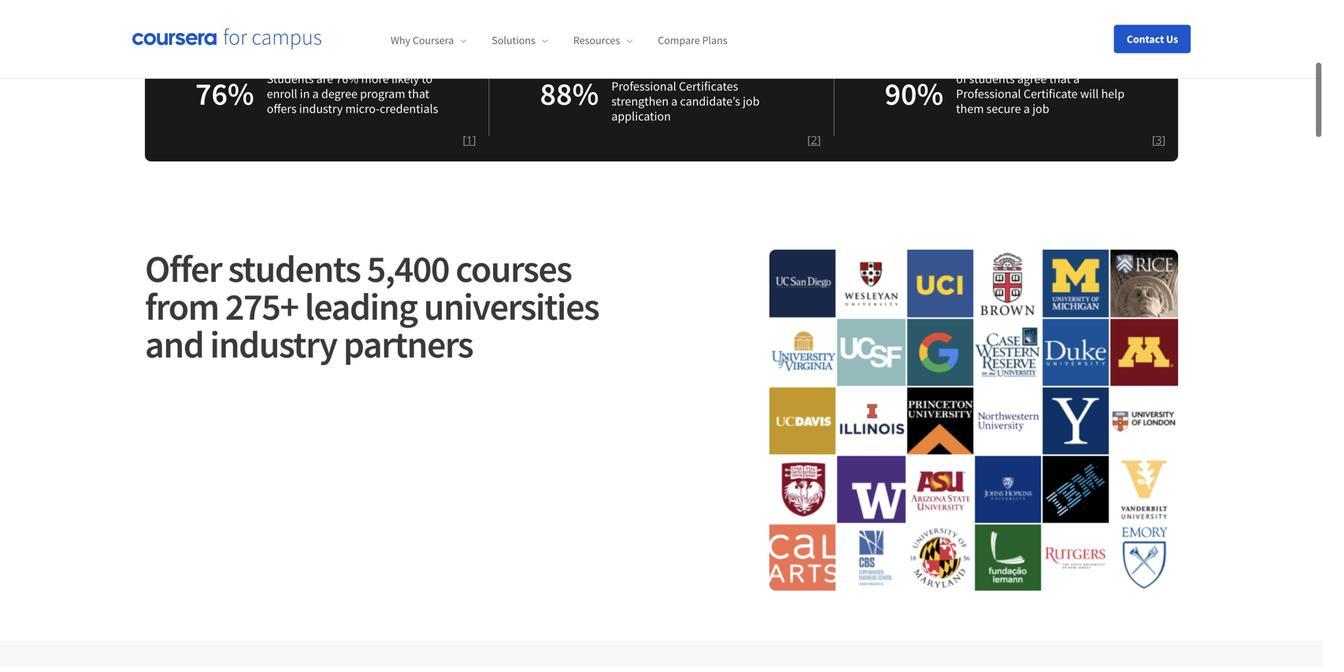 Task type: locate. For each thing, give the bounding box(es) containing it.
that for 88%
[[723, 63, 745, 79]]

professional
[[612, 78, 677, 94], [957, 86, 1022, 102]]

of down resources 'link'
[[612, 63, 622, 79]]

of inside of students agree that a professional certificate will help them secure a job
[[957, 71, 967, 87]]

that inside of employers believe that professional certificates strengthen a candidate's job application
[[723, 63, 745, 79]]

1 horizontal spatial that
[[723, 63, 745, 79]]

1 horizontal spatial students
[[970, 71, 1015, 87]]

1 horizontal spatial job
[[1033, 101, 1050, 117]]

1 horizontal spatial of
[[957, 71, 967, 87]]

0 horizontal spatial professional
[[612, 78, 677, 94]]

1 vertical spatial industry
[[210, 321, 337, 368]]

a right secure
[[1024, 101, 1030, 117]]

job right candidate's
[[743, 93, 760, 109]]

1 horizontal spatial [
[[808, 132, 811, 147]]

job
[[743, 93, 760, 109], [1033, 101, 1050, 117]]

that right believe on the top of page
[[723, 63, 745, 79]]

that for 90%
[[1050, 71, 1071, 87]]

1 vertical spatial students
[[228, 245, 361, 292]]

that right the program
[[408, 86, 430, 102]]

believe
[[683, 63, 721, 79]]

a inside of employers believe that professional certificates strengthen a candidate's job application
[[672, 93, 678, 109]]

of up them
[[957, 71, 967, 87]]

3 ] from the left
[[1163, 132, 1166, 147]]

0 horizontal spatial 76%
[[195, 74, 254, 113]]

2 [ from the left
[[808, 132, 811, 147]]

contact
[[1127, 32, 1165, 46]]

universities
[[424, 283, 599, 330]]

1 horizontal spatial 76%
[[336, 71, 359, 87]]

0 horizontal spatial students
[[228, 245, 361, 292]]

2 horizontal spatial ]
[[1163, 132, 1166, 147]]

a
[[1074, 71, 1080, 87], [313, 86, 319, 102], [672, 93, 678, 109], [1024, 101, 1030, 117]]

]
[[473, 132, 476, 147], [818, 132, 821, 147], [1163, 132, 1166, 147]]

offers
[[267, 101, 297, 117]]

compare plans
[[658, 33, 728, 47]]

1 horizontal spatial ]
[[818, 132, 821, 147]]

students for professional
[[970, 71, 1015, 87]]

compare plans link
[[658, 33, 728, 47]]

professional left certificate
[[957, 86, 1022, 102]]

76% inside the students are 76% more likely to enroll in a degree program that offers industry micro-credentials
[[336, 71, 359, 87]]

students inside offer students 5,400 courses from 275+ leading universities and industry partners
[[228, 245, 361, 292]]

job down agree
[[1033, 101, 1050, 117]]

275+
[[225, 283, 298, 330]]

them
[[957, 101, 984, 117]]

2 horizontal spatial [
[[1153, 132, 1156, 147]]

of students agree that a professional certificate will help them secure a job
[[957, 71, 1125, 117]]

[ for 88%
[[808, 132, 811, 147]]

help
[[1102, 86, 1125, 102]]

1 horizontal spatial professional
[[957, 86, 1022, 102]]

industry inside the students are 76% more likely to enroll in a degree program that offers industry micro-credentials
[[299, 101, 343, 117]]

students
[[970, 71, 1015, 87], [228, 245, 361, 292]]

professional inside of students agree that a professional certificate will help them secure a job
[[957, 86, 1022, 102]]

1 ] from the left
[[473, 132, 476, 147]]

credentials
[[380, 101, 438, 117]]

[ 3 ]
[[1153, 132, 1166, 147]]

courses
[[456, 245, 572, 292]]

of
[[612, 63, 622, 79], [957, 71, 967, 87]]

of inside of employers believe that professional certificates strengthen a candidate's job application
[[612, 63, 622, 79]]

5,400
[[367, 245, 449, 292]]

76% right are
[[336, 71, 359, 87]]

0 horizontal spatial ]
[[473, 132, 476, 147]]

0 horizontal spatial of
[[612, 63, 622, 79]]

] for 88%
[[818, 132, 821, 147]]

that inside the students are 76% more likely to enroll in a degree program that offers industry micro-credentials
[[408, 86, 430, 102]]

from
[[145, 283, 219, 330]]

76% down coursera for campus image
[[195, 74, 254, 113]]

industry
[[299, 101, 343, 117], [210, 321, 337, 368]]

secure
[[987, 101, 1022, 117]]

2
[[811, 132, 818, 147]]

0 horizontal spatial job
[[743, 93, 760, 109]]

[ 1 ]
[[463, 132, 476, 147]]

likely
[[392, 71, 419, 87]]

coursera
[[413, 33, 454, 47]]

2 ] from the left
[[818, 132, 821, 147]]

0 vertical spatial students
[[970, 71, 1015, 87]]

contact us button
[[1115, 25, 1191, 53]]

that
[[723, 63, 745, 79], [1050, 71, 1071, 87], [408, 86, 430, 102]]

a left will
[[1074, 71, 1080, 87]]

that right agree
[[1050, 71, 1071, 87]]

that inside of students agree that a professional certificate will help them secure a job
[[1050, 71, 1071, 87]]

3 [ from the left
[[1153, 132, 1156, 147]]

1 [ from the left
[[463, 132, 467, 147]]

1
[[467, 132, 473, 147]]

students inside of students agree that a professional certificate will help them secure a job
[[970, 71, 1015, 87]]

[
[[463, 132, 467, 147], [808, 132, 811, 147], [1153, 132, 1156, 147]]

0 horizontal spatial [
[[463, 132, 467, 147]]

certificates
[[679, 78, 739, 94]]

] for 90%
[[1163, 132, 1166, 147]]

employers
[[625, 63, 680, 79]]

professional up application
[[612, 78, 677, 94]]

solutions link
[[492, 33, 548, 47]]

a right strengthen
[[672, 93, 678, 109]]

0 horizontal spatial that
[[408, 86, 430, 102]]

a right in
[[313, 86, 319, 102]]

0 vertical spatial industry
[[299, 101, 343, 117]]

2 horizontal spatial that
[[1050, 71, 1071, 87]]

enroll
[[267, 86, 298, 102]]

76%
[[336, 71, 359, 87], [195, 74, 254, 113]]

[ 2 ]
[[808, 132, 821, 147]]



Task type: vqa. For each thing, say whether or not it's contained in the screenshot.
Browse
no



Task type: describe. For each thing, give the bounding box(es) containing it.
offer
[[145, 245, 222, 292]]

offer students 5,400 courses from 275+ leading universities and industry partners
[[145, 245, 599, 368]]

micro-
[[345, 101, 380, 117]]

students
[[267, 71, 314, 87]]

why coursera
[[391, 33, 454, 47]]

will
[[1081, 86, 1099, 102]]

3
[[1156, 132, 1163, 147]]

why coursera link
[[391, 33, 467, 47]]

us
[[1167, 32, 1179, 46]]

88%
[[540, 74, 599, 113]]

leading
[[305, 283, 417, 330]]

strengthen
[[612, 93, 669, 109]]

degree
[[321, 86, 358, 102]]

of employers believe that professional certificates strengthen a candidate's job application
[[612, 63, 760, 124]]

to
[[422, 71, 433, 87]]

and
[[145, 321, 204, 368]]

of for 90%
[[957, 71, 967, 87]]

in
[[300, 86, 310, 102]]

program
[[360, 86, 406, 102]]

thirty logos from well known universities image
[[770, 250, 1179, 591]]

job inside of students agree that a professional certificate will help them secure a job
[[1033, 101, 1050, 117]]

why
[[391, 33, 411, 47]]

resources
[[574, 33, 620, 47]]

[ for 76%
[[463, 132, 467, 147]]

coursera for campus image
[[132, 28, 321, 50]]

candidate's
[[680, 93, 741, 109]]

students are 76% more likely to enroll in a degree program that offers industry micro-credentials
[[267, 71, 438, 117]]

more
[[361, 71, 389, 87]]

students for 275+
[[228, 245, 361, 292]]

of for 88%
[[612, 63, 622, 79]]

a inside the students are 76% more likely to enroll in a degree program that offers industry micro-credentials
[[313, 86, 319, 102]]

partners
[[343, 321, 473, 368]]

[ for 90%
[[1153, 132, 1156, 147]]

] for 76%
[[473, 132, 476, 147]]

professional inside of employers believe that professional certificates strengthen a candidate's job application
[[612, 78, 677, 94]]

compare
[[658, 33, 700, 47]]

resources link
[[574, 33, 633, 47]]

job inside of employers believe that professional certificates strengthen a candidate's job application
[[743, 93, 760, 109]]

industry inside offer students 5,400 courses from 275+ leading universities and industry partners
[[210, 321, 337, 368]]

agree
[[1018, 71, 1047, 87]]

contact us
[[1127, 32, 1179, 46]]

application
[[612, 108, 671, 124]]

are
[[317, 71, 333, 87]]

plans
[[703, 33, 728, 47]]

solutions
[[492, 33, 536, 47]]

90%
[[885, 74, 944, 113]]

certificate
[[1024, 86, 1078, 102]]



